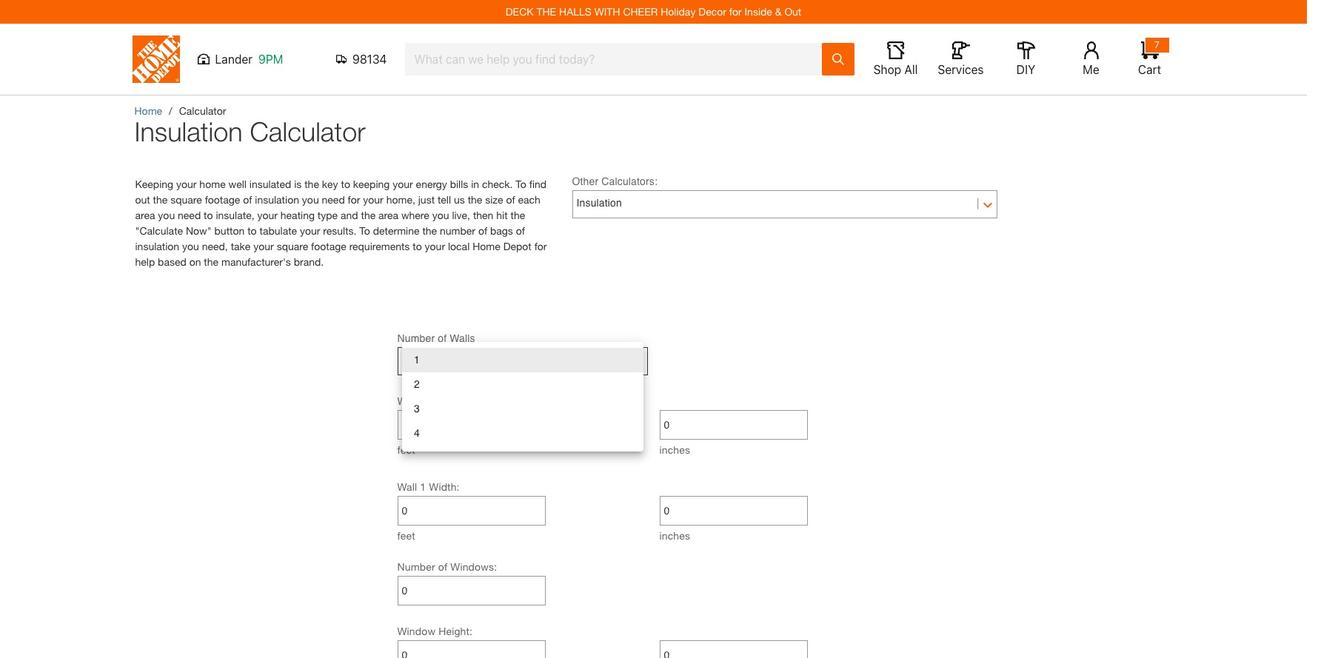 Task type: describe. For each thing, give the bounding box(es) containing it.
number
[[440, 224, 476, 237]]

window
[[397, 625, 436, 638]]

number of windows:
[[397, 561, 497, 573]]

your up home,
[[393, 178, 413, 190]]

where
[[401, 209, 429, 221]]

wall 1 length:
[[397, 395, 465, 407]]

list box containing 1
[[402, 342, 644, 452]]

/
[[169, 104, 172, 117]]

out
[[785, 5, 802, 18]]

in
[[471, 178, 479, 190]]

4
[[414, 427, 420, 439]]

other calculators:
[[572, 176, 658, 187]]

1 horizontal spatial footage
[[311, 240, 346, 253]]

insulation button
[[577, 192, 993, 214]]

on
[[189, 256, 201, 268]]

heating
[[281, 209, 315, 221]]

home link
[[134, 104, 162, 117]]

with
[[595, 5, 620, 18]]

well
[[229, 178, 247, 190]]

cheer
[[623, 5, 658, 18]]

window height:
[[397, 625, 473, 638]]

the down where
[[423, 224, 437, 237]]

keeping your home well insulated is the key to keeping your energy   bills in check. to find out the square footage of insulation you need for your home, just tell us   the size of each area you need to insulate, your heating type and the area where you live, then hit   the "calculate now" button to tabulate your results. to determine the number of bags of insulation   you need, take your square footage requirements to your local home depot for help based on the manufacturer's brand.
[[135, 178, 547, 268]]

1 vertical spatial square
[[277, 240, 308, 253]]

wall for wall 1 length:
[[397, 395, 417, 407]]

the home depot logo image
[[132, 36, 180, 83]]

bags
[[490, 224, 513, 237]]

feet for wall 1 length:
[[397, 444, 415, 456]]

width:
[[429, 481, 460, 493]]

find
[[529, 178, 547, 190]]

1 area from the left
[[135, 209, 155, 221]]

deck
[[506, 5, 534, 18]]

out
[[135, 193, 150, 206]]

manufacturer's
[[221, 256, 291, 268]]

0 vertical spatial footage
[[205, 193, 240, 206]]

to up now"
[[204, 209, 213, 221]]

your left "home"
[[176, 178, 197, 190]]

number for number of windows:
[[397, 561, 435, 573]]

"calculate
[[135, 224, 183, 237]]

results.
[[323, 224, 357, 237]]

1 left width:
[[420, 481, 426, 493]]

0 vertical spatial square
[[171, 193, 202, 206]]

inside
[[745, 5, 772, 18]]

cart
[[1138, 63, 1162, 76]]

services button
[[937, 41, 985, 77]]

determine
[[373, 224, 420, 237]]

home / calculator insulation calculator
[[134, 104, 366, 147]]

1 inches from the top
[[660, 444, 690, 456]]

you up "calculate
[[158, 209, 175, 221]]

your up the manufacturer's
[[254, 240, 274, 253]]

insulate,
[[216, 209, 254, 221]]

keeping
[[135, 178, 173, 190]]

windows:
[[451, 561, 497, 573]]

home inside keeping your home well insulated is the key to keeping your energy   bills in check. to find out the square footage of insulation you need for your home, just tell us   the size of each area you need to insulate, your heating type and the area where you live, then hit   the "calculate now" button to tabulate your results. to determine the number of bags of insulation   you need, take your square footage requirements to your local home depot for help based on the manufacturer's brand.
[[473, 240, 501, 253]]

all
[[905, 63, 918, 76]]

the right 'and'
[[361, 209, 376, 221]]

3 option
[[402, 397, 644, 421]]

tabulate
[[260, 224, 297, 237]]

deck the halls with cheer holiday decor for inside & out
[[506, 5, 802, 18]]

of down "well"
[[243, 193, 252, 206]]

button
[[214, 224, 245, 237]]

key
[[322, 178, 338, 190]]

0 horizontal spatial calculator
[[179, 104, 226, 117]]

of left walls
[[438, 333, 447, 344]]

just
[[418, 193, 435, 206]]

wall for wall 1 width:
[[397, 481, 417, 493]]

2 inches from the top
[[660, 530, 690, 542]]

energy
[[416, 178, 447, 190]]

calculators:
[[602, 176, 658, 187]]

you up on
[[182, 240, 199, 253]]

number of walls
[[397, 333, 475, 344]]

98134
[[353, 53, 387, 66]]

hit
[[497, 209, 508, 221]]

98134 button
[[336, 52, 387, 67]]

home,
[[386, 193, 415, 206]]

of up 'depot'
[[516, 224, 525, 237]]

2
[[414, 379, 420, 390]]

diy button
[[1003, 41, 1050, 77]]

halls
[[559, 5, 592, 18]]

to right key
[[341, 178, 350, 190]]

3
[[414, 403, 420, 415]]

diy
[[1017, 63, 1036, 76]]

insulation inside home / calculator insulation calculator
[[134, 116, 243, 147]]

local
[[448, 240, 470, 253]]

to up take
[[248, 224, 257, 237]]

need,
[[202, 240, 228, 253]]

then
[[473, 209, 494, 221]]

bills
[[450, 178, 468, 190]]

1 horizontal spatial to
[[516, 178, 527, 190]]



Task type: vqa. For each thing, say whether or not it's contained in the screenshot.
FAST
no



Task type: locate. For each thing, give the bounding box(es) containing it.
0 horizontal spatial need
[[178, 209, 201, 221]]

0 horizontal spatial home
[[134, 104, 162, 117]]

brand.
[[294, 256, 324, 268]]

insulation inside popup button
[[577, 197, 622, 209]]

keeping
[[353, 178, 390, 190]]

2 number from the top
[[397, 561, 435, 573]]

to down the "determine"
[[413, 240, 422, 253]]

0 vertical spatial to
[[516, 178, 527, 190]]

check.
[[482, 178, 513, 190]]

holiday
[[661, 5, 696, 18]]

take
[[231, 240, 251, 253]]

help
[[135, 256, 155, 268]]

me
[[1083, 63, 1100, 76]]

the
[[305, 178, 319, 190], [153, 193, 168, 206], [468, 193, 483, 206], [361, 209, 376, 221], [511, 209, 525, 221], [423, 224, 437, 237], [204, 256, 219, 268]]

home left /
[[134, 104, 162, 117]]

the down "need,"
[[204, 256, 219, 268]]

the down in
[[468, 193, 483, 206]]

insulation
[[255, 193, 299, 206], [135, 240, 179, 253]]

1 vertical spatial for
[[348, 193, 360, 206]]

need down key
[[322, 193, 345, 206]]

2 option
[[402, 373, 644, 397]]

me button
[[1068, 41, 1115, 77]]

1 down number of walls on the bottom left
[[402, 354, 408, 366]]

area up the "determine"
[[379, 209, 399, 221]]

1 option
[[402, 348, 644, 373]]

1
[[414, 354, 420, 366], [402, 354, 408, 366], [420, 395, 426, 407], [420, 481, 426, 493]]

4 option
[[402, 421, 644, 446]]

services
[[938, 63, 984, 76]]

based
[[158, 256, 186, 268]]

insulation down "calculate
[[135, 240, 179, 253]]

square down "home"
[[171, 193, 202, 206]]

footage
[[205, 193, 240, 206], [311, 240, 346, 253]]

each
[[518, 193, 541, 206]]

1 horizontal spatial insulation
[[577, 197, 622, 209]]

your left local in the left top of the page
[[425, 240, 445, 253]]

0 horizontal spatial insulation
[[134, 116, 243, 147]]

0 vertical spatial inches
[[660, 444, 690, 456]]

0 horizontal spatial insulation
[[135, 240, 179, 253]]

for
[[729, 5, 742, 18], [348, 193, 360, 206], [535, 240, 547, 253]]

0 vertical spatial home
[[134, 104, 162, 117]]

you down tell
[[432, 209, 449, 221]]

1 vertical spatial feet
[[397, 530, 415, 542]]

wall
[[397, 395, 417, 407], [397, 481, 417, 493]]

2 vertical spatial for
[[535, 240, 547, 253]]

1 vertical spatial insulation
[[135, 240, 179, 253]]

number for number of walls
[[397, 333, 435, 344]]

0 vertical spatial for
[[729, 5, 742, 18]]

lander
[[215, 53, 253, 66]]

of right size
[[506, 193, 515, 206]]

footage down results.
[[311, 240, 346, 253]]

2 area from the left
[[379, 209, 399, 221]]

feet for wall 1 width:
[[397, 530, 415, 542]]

&
[[775, 5, 782, 18]]

to up requirements
[[360, 224, 370, 237]]

your
[[176, 178, 197, 190], [393, 178, 413, 190], [363, 193, 384, 206], [257, 209, 278, 221], [300, 224, 320, 237], [254, 240, 274, 253], [425, 240, 445, 253]]

area
[[135, 209, 155, 221], [379, 209, 399, 221]]

cart 7
[[1138, 39, 1162, 76]]

1 horizontal spatial area
[[379, 209, 399, 221]]

0 horizontal spatial square
[[171, 193, 202, 206]]

1 horizontal spatial calculator
[[250, 116, 366, 147]]

your down the heating
[[300, 224, 320, 237]]

wall left width:
[[397, 481, 417, 493]]

us
[[454, 193, 465, 206]]

your down the keeping
[[363, 193, 384, 206]]

0 vertical spatial feet
[[397, 444, 415, 456]]

square
[[171, 193, 202, 206], [277, 240, 308, 253]]

0 vertical spatial number
[[397, 333, 435, 344]]

0 vertical spatial insulation
[[134, 116, 243, 147]]

feet down 4
[[397, 444, 415, 456]]

the right the hit
[[511, 209, 525, 221]]

type
[[318, 209, 338, 221]]

of down then
[[478, 224, 487, 237]]

0 horizontal spatial to
[[360, 224, 370, 237]]

for right 'depot'
[[535, 240, 547, 253]]

1 up 2
[[414, 354, 420, 366]]

the
[[537, 5, 556, 18]]

1 vertical spatial insulation
[[577, 197, 622, 209]]

1 horizontal spatial home
[[473, 240, 501, 253]]

2 feet from the top
[[397, 530, 415, 542]]

1 horizontal spatial square
[[277, 240, 308, 253]]

0 horizontal spatial for
[[348, 193, 360, 206]]

1 inside dropdown button
[[402, 354, 408, 366]]

the right is
[[305, 178, 319, 190]]

shop all button
[[872, 41, 920, 77]]

need
[[322, 193, 345, 206], [178, 209, 201, 221]]

is
[[294, 178, 302, 190]]

None number field
[[402, 411, 541, 439], [664, 411, 803, 439], [402, 497, 541, 525], [664, 497, 803, 525], [402, 577, 541, 605], [402, 641, 541, 659], [664, 641, 803, 659], [402, 411, 541, 439], [664, 411, 803, 439], [402, 497, 541, 525], [664, 497, 803, 525], [402, 577, 541, 605], [402, 641, 541, 659], [664, 641, 803, 659]]

square down tabulate
[[277, 240, 308, 253]]

now"
[[186, 224, 212, 237]]

for left "inside"
[[729, 5, 742, 18]]

insulated
[[249, 178, 291, 190]]

depot
[[503, 240, 532, 253]]

1 2 3 4
[[414, 354, 420, 439]]

What can we help you find today? search field
[[414, 44, 821, 75]]

1 vertical spatial to
[[360, 224, 370, 237]]

need up now"
[[178, 209, 201, 221]]

feet up the number of windows:
[[397, 530, 415, 542]]

9pm
[[258, 53, 283, 66]]

0 vertical spatial need
[[322, 193, 345, 206]]

1 inside list box
[[414, 354, 420, 366]]

1 wall from the top
[[397, 395, 417, 407]]

tell
[[438, 193, 451, 206]]

1 vertical spatial home
[[473, 240, 501, 253]]

insulation down the 'other'
[[577, 197, 622, 209]]

7
[[1155, 39, 1160, 50]]

to left find
[[516, 178, 527, 190]]

shop
[[874, 63, 902, 76]]

1 vertical spatial footage
[[311, 240, 346, 253]]

wall 1 width:
[[397, 481, 460, 493]]

0 horizontal spatial area
[[135, 209, 155, 221]]

other
[[572, 176, 599, 187]]

feet
[[397, 444, 415, 456], [397, 530, 415, 542]]

you
[[302, 193, 319, 206], [158, 209, 175, 221], [432, 209, 449, 221], [182, 240, 199, 253]]

0 vertical spatial wall
[[397, 395, 417, 407]]

1 button
[[402, 349, 643, 371]]

area down out
[[135, 209, 155, 221]]

shop all
[[874, 63, 918, 76]]

0 vertical spatial insulation
[[255, 193, 299, 206]]

of
[[243, 193, 252, 206], [506, 193, 515, 206], [478, 224, 487, 237], [516, 224, 525, 237], [438, 333, 447, 344], [438, 561, 448, 573]]

1 vertical spatial wall
[[397, 481, 417, 493]]

insulation
[[134, 116, 243, 147], [577, 197, 622, 209]]

walls
[[450, 333, 475, 344]]

home down bags
[[473, 240, 501, 253]]

for up 'and'
[[348, 193, 360, 206]]

1 right 1 2 3 4 on the bottom of page
[[420, 395, 426, 407]]

1 vertical spatial number
[[397, 561, 435, 573]]

deck the halls with cheer holiday decor for inside & out link
[[506, 5, 802, 18]]

and
[[341, 209, 358, 221]]

requirements
[[349, 240, 410, 253]]

insulation down "insulated"
[[255, 193, 299, 206]]

footage down "home"
[[205, 193, 240, 206]]

home
[[134, 104, 162, 117], [473, 240, 501, 253]]

to
[[516, 178, 527, 190], [360, 224, 370, 237]]

number left windows:
[[397, 561, 435, 573]]

height:
[[439, 625, 473, 638]]

live,
[[452, 209, 470, 221]]

your up tabulate
[[257, 209, 278, 221]]

of left windows:
[[438, 561, 448, 573]]

home
[[200, 178, 226, 190]]

size
[[485, 193, 503, 206]]

calculator up is
[[250, 116, 366, 147]]

1 horizontal spatial insulation
[[255, 193, 299, 206]]

lander 9pm
[[215, 53, 283, 66]]

1 vertical spatial need
[[178, 209, 201, 221]]

the down keeping
[[153, 193, 168, 206]]

1 horizontal spatial for
[[535, 240, 547, 253]]

to
[[341, 178, 350, 190], [204, 209, 213, 221], [248, 224, 257, 237], [413, 240, 422, 253]]

2 wall from the top
[[397, 481, 417, 493]]

number up 2
[[397, 333, 435, 344]]

home inside home / calculator insulation calculator
[[134, 104, 162, 117]]

1 number from the top
[[397, 333, 435, 344]]

you up the heating
[[302, 193, 319, 206]]

1 horizontal spatial need
[[322, 193, 345, 206]]

0 horizontal spatial footage
[[205, 193, 240, 206]]

1 feet from the top
[[397, 444, 415, 456]]

decor
[[699, 5, 727, 18]]

calculator right /
[[179, 104, 226, 117]]

2 horizontal spatial for
[[729, 5, 742, 18]]

list box
[[402, 342, 644, 452]]

length:
[[429, 395, 465, 407]]

1 vertical spatial inches
[[660, 530, 690, 542]]

insulation up "home"
[[134, 116, 243, 147]]

wall down 2
[[397, 395, 417, 407]]



